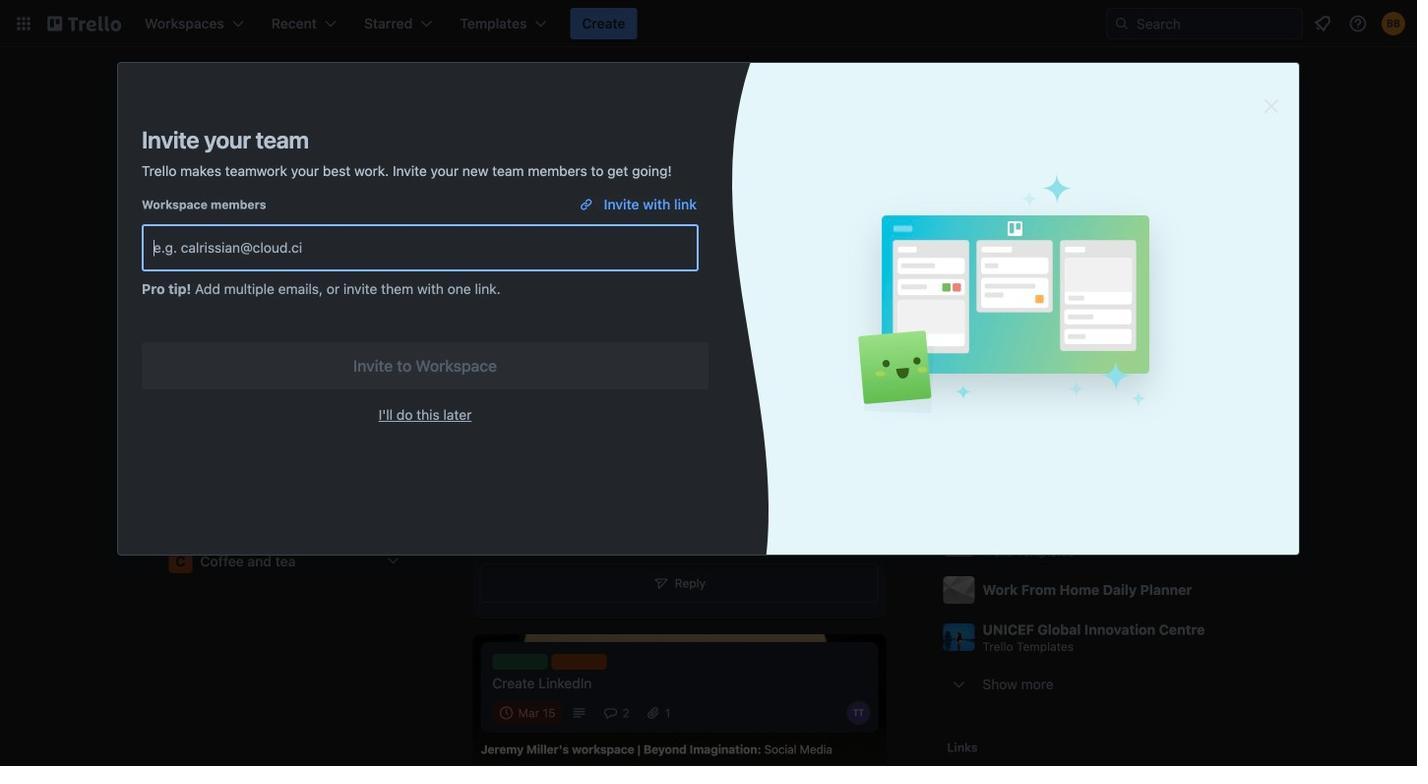 Task type: locate. For each thing, give the bounding box(es) containing it.
e.g. calrissian@cloud.ci text field
[[154, 230, 687, 266]]

open information menu image
[[1349, 14, 1368, 33]]

add reaction image
[[481, 525, 512, 548]]

click to star customer onboarding. it will show up at the top of your boards list. image
[[1239, 534, 1259, 553]]

color: green, title: none image
[[493, 655, 548, 671]]



Task type: describe. For each thing, give the bounding box(es) containing it.
template board image
[[169, 132, 192, 156]]

color: orange, title: none image
[[552, 655, 607, 671]]

bob builder (bobbuilder40) image
[[1382, 12, 1406, 35]]

0 notifications image
[[1311, 12, 1335, 35]]

search image
[[1114, 16, 1130, 32]]

home image
[[169, 171, 192, 195]]

switch to… image
[[14, 14, 33, 33]]

primary element
[[0, 0, 1418, 47]]

Search field
[[1106, 8, 1303, 39]]



Task type: vqa. For each thing, say whether or not it's contained in the screenshot.
top greg robinson (gregrobinson96) Image
no



